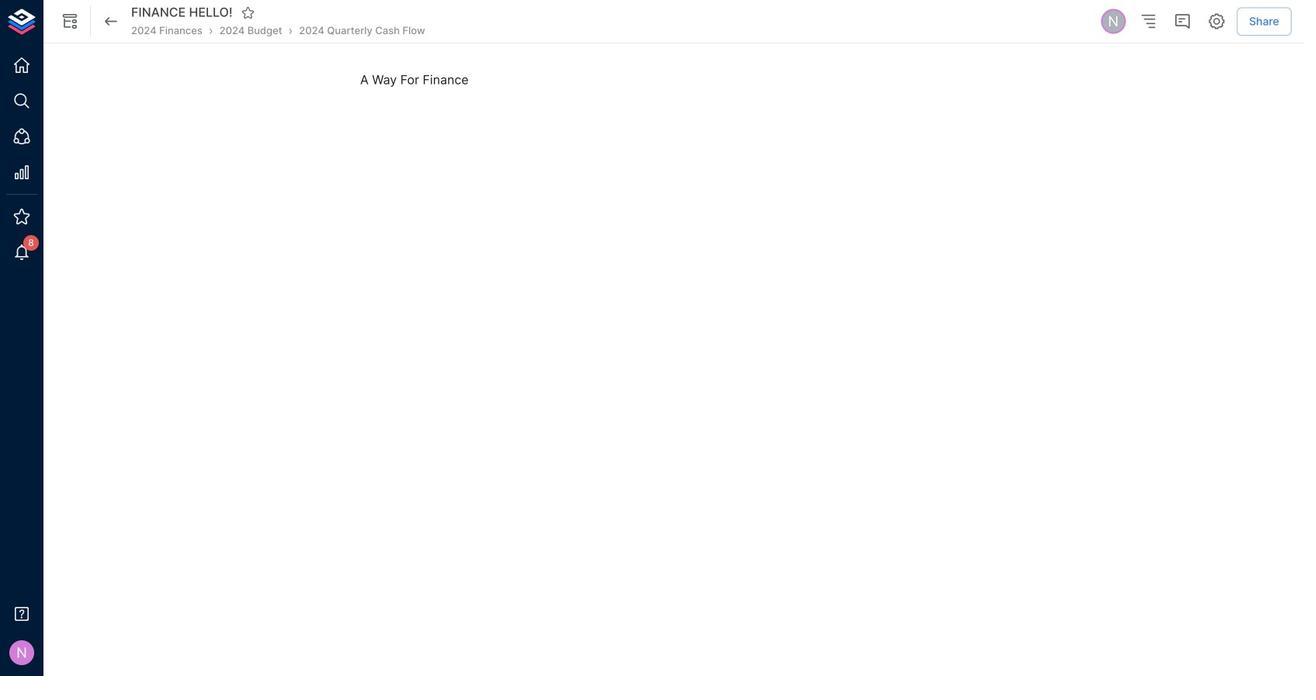 Task type: vqa. For each thing, say whether or not it's contained in the screenshot.
Favorite ICON in the left top of the page
yes



Task type: describe. For each thing, give the bounding box(es) containing it.
favorite image
[[241, 6, 255, 20]]

settings image
[[1208, 12, 1226, 31]]



Task type: locate. For each thing, give the bounding box(es) containing it.
go back image
[[102, 12, 120, 31]]

table of contents image
[[1140, 12, 1158, 31]]

show wiki image
[[61, 12, 79, 31]]

comments image
[[1174, 12, 1192, 31]]



